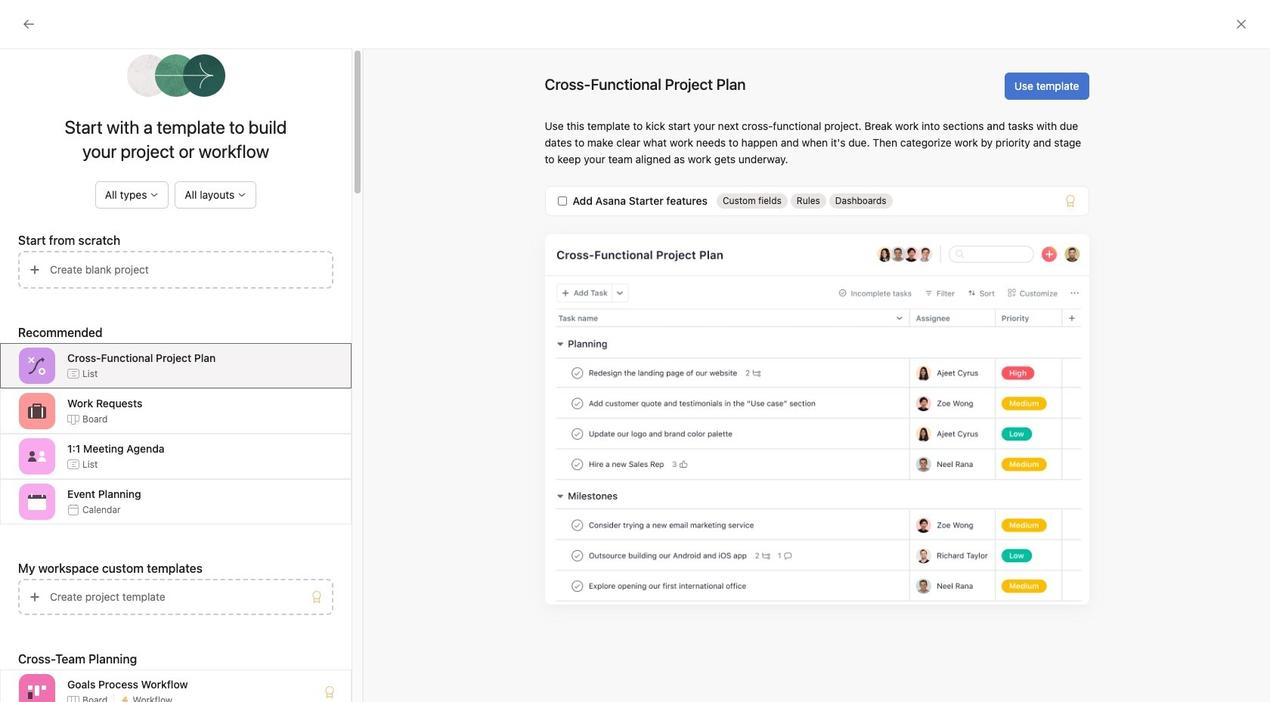 Task type: vqa. For each thing, say whether or not it's contained in the screenshot.
You
no



Task type: describe. For each thing, give the bounding box(es) containing it.
2 board image from the top
[[761, 385, 779, 403]]

teams element
[[0, 422, 182, 477]]

mark complete image
[[283, 377, 301, 395]]

rocket image
[[966, 276, 984, 294]]

starred element
[[0, 241, 182, 319]]

add profile photo image
[[286, 225, 322, 262]]

mark complete image
[[283, 431, 301, 449]]

Mark complete checkbox
[[283, 377, 301, 395]]

close image
[[1236, 18, 1248, 30]]

goals process workflow image
[[28, 684, 46, 702]]

global element
[[0, 37, 182, 128]]

go back image
[[23, 18, 35, 30]]



Task type: locate. For each thing, give the bounding box(es) containing it.
insights element
[[0, 138, 182, 241]]

cross-functional project plan image
[[28, 357, 46, 375]]

1 board image from the top
[[761, 330, 779, 348]]

work requests image
[[28, 402, 46, 421]]

hide sidebar image
[[20, 12, 32, 24]]

event planning image
[[28, 493, 46, 511]]

1 vertical spatial board image
[[761, 385, 779, 403]]

list item
[[745, 262, 951, 308], [267, 318, 714, 345], [267, 345, 714, 372], [267, 372, 714, 399], [267, 399, 714, 427], [267, 427, 714, 454], [267, 454, 714, 481]]

Mark complete checkbox
[[283, 431, 301, 449]]

projects element
[[0, 319, 182, 422]]

None checkbox
[[558, 197, 567, 206]]

line_and_symbols image
[[966, 330, 984, 348]]

board image
[[761, 330, 779, 348], [761, 385, 779, 403]]

1:1 meeting agenda image
[[28, 448, 46, 466]]

0 vertical spatial board image
[[761, 330, 779, 348]]



